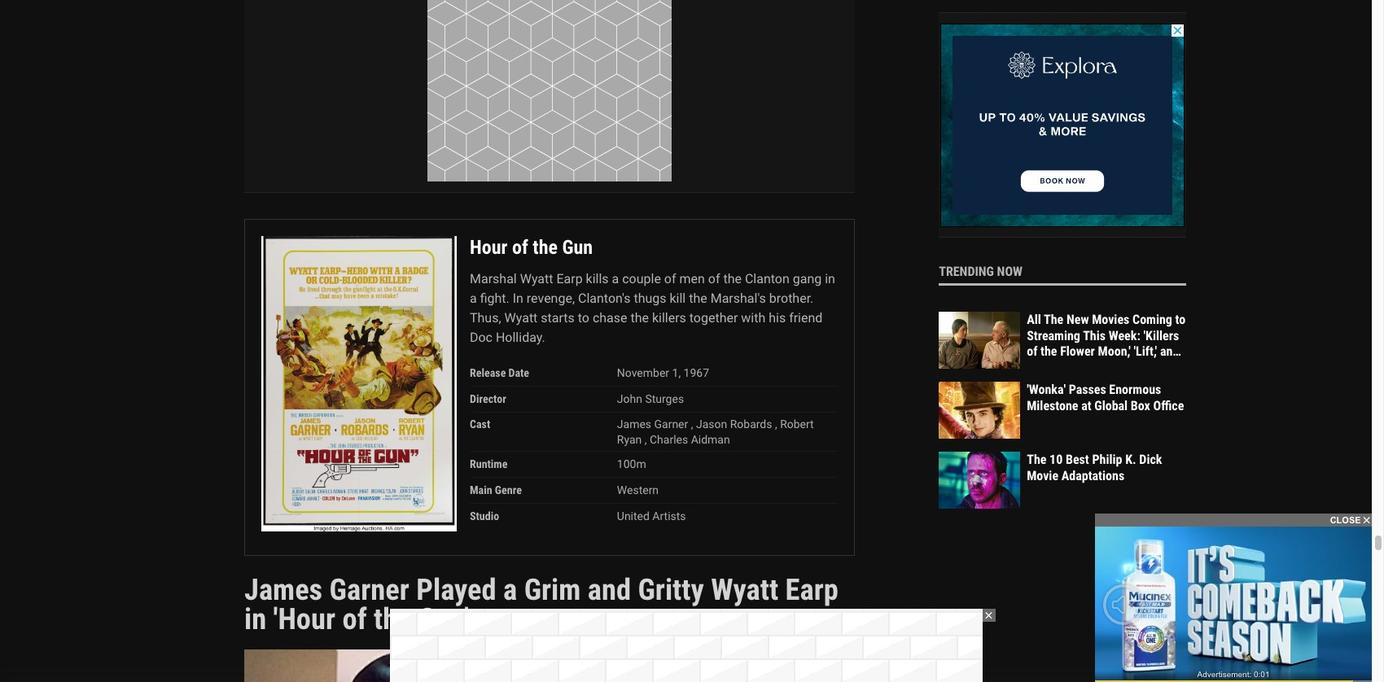 Task type: vqa. For each thing, say whether or not it's contained in the screenshot.
"human"
no



Task type: describe. For each thing, give the bounding box(es) containing it.
earp inside james garner played a grim and gritty wyatt earp in 'hour of the gun'
[[785, 572, 839, 607]]

robert
[[780, 418, 814, 431]]

now
[[997, 264, 1023, 280]]

the 10 best philip k. dick movie adaptations link
[[1027, 452, 1162, 484]]

1967
[[684, 366, 709, 379]]

garner for aidman
[[654, 418, 688, 431]]

office
[[1153, 398, 1184, 414]]

movie
[[1027, 468, 1058, 484]]

hour
[[470, 236, 508, 259]]

thugs
[[634, 291, 666, 306]]

runtime
[[470, 458, 508, 471]]

jason
[[696, 418, 727, 431]]

james garner played a grim and gritty wyatt earp in 'hour of the gun'
[[244, 572, 839, 637]]

week:
[[1109, 328, 1141, 344]]

a wounded ryan gosling drenched in neon in blade runner 2049 1 image
[[939, 452, 1020, 509]]

garner for 'hour
[[329, 572, 409, 607]]

flower
[[1060, 344, 1095, 360]]

gritty
[[638, 572, 704, 607]]

moon,'
[[1098, 344, 1131, 360]]

chase
[[593, 310, 627, 326]]

of right men
[[708, 271, 720, 287]]

of right hour
[[512, 236, 528, 259]]

the up marshal's
[[723, 271, 742, 287]]

holliday.
[[496, 330, 545, 345]]

clanton's
[[578, 291, 631, 306]]

and inside james garner played a grim and gritty wyatt earp in 'hour of the gun'
[[588, 572, 631, 607]]

revenge,
[[527, 291, 575, 306]]

in
[[513, 291, 523, 306]]

close
[[1330, 515, 1361, 525]]

gun'
[[419, 602, 469, 637]]

streaming
[[1027, 328, 1080, 344]]

brother.
[[769, 291, 814, 306]]

a inside james garner played a grim and gritty wyatt earp in 'hour of the gun'
[[503, 572, 517, 607]]

coming
[[1133, 312, 1172, 328]]

james garner , jason robards , robert ryan , charles aidman
[[617, 418, 814, 446]]

director
[[470, 392, 506, 405]]

of inside james garner played a grim and gritty wyatt earp in 'hour of the gun'
[[342, 602, 367, 637]]

cropped image of timothee chalamet as willy wonka holding a cane above his head on a poster for wonka 1 image
[[939, 382, 1020, 439]]

10
[[1050, 452, 1063, 468]]

thus,
[[470, 310, 501, 326]]

gang
[[793, 271, 822, 287]]

genre
[[495, 483, 522, 496]]

james for in
[[244, 572, 323, 607]]

release date
[[470, 366, 529, 379]]

james garner as wyatt earp and bruce willis as tom mix in sunset (1988) image
[[244, 650, 855, 682]]

grim
[[524, 572, 581, 607]]

the inside 'the 10 best philip k. dick movie adaptations'
[[1027, 452, 1047, 468]]

2 horizontal spatial ,
[[775, 418, 777, 431]]

wyatt inside james garner played a grim and gritty wyatt earp in 'hour of the gun'
[[711, 572, 779, 607]]

killers-of-the-flower-moon-lily-gladstone-martin-scorcese 1 image
[[939, 312, 1020, 369]]

milestone
[[1027, 398, 1078, 414]]

passes
[[1069, 382, 1106, 398]]

advertisement: 0:01
[[1197, 670, 1270, 679]]

video player region
[[1095, 527, 1372, 682]]

movies
[[1092, 312, 1130, 328]]

killers
[[652, 310, 686, 326]]

played
[[416, 572, 496, 607]]

united
[[617, 509, 650, 522]]

john sturges
[[617, 392, 684, 405]]

all the new movies coming to streaming this week: 'killers of the flower moon,' 'lift,' and more link
[[1027, 312, 1186, 376]]

0 vertical spatial wyatt
[[520, 271, 553, 287]]

cast
[[470, 418, 490, 431]]

charles
[[650, 433, 688, 446]]

of inside all the new movies coming to streaming this week: 'killers of the flower moon,' 'lift,' and more
[[1027, 344, 1038, 360]]

western
[[617, 483, 659, 496]]

at
[[1081, 398, 1092, 414]]

aidman
[[691, 433, 730, 446]]

philip
[[1092, 452, 1122, 468]]

marshal
[[470, 271, 517, 287]]

the inside james garner played a grim and gritty wyatt earp in 'hour of the gun'
[[374, 602, 412, 637]]

in inside james garner played a grim and gritty wyatt earp in 'hour of the gun'
[[244, 602, 266, 637]]

0:01
[[1254, 670, 1270, 679]]

men
[[679, 271, 705, 287]]

kills
[[586, 271, 609, 287]]

✕ inside button
[[985, 611, 992, 620]]

enormous
[[1109, 382, 1161, 398]]

'wonka' passes enormous milestone at global box office link
[[1027, 382, 1184, 414]]

november 1, 1967
[[617, 366, 709, 379]]

✕ inside "button"
[[1363, 515, 1370, 525]]

main genre
[[470, 483, 522, 496]]



Task type: locate. For each thing, give the bounding box(es) containing it.
garner up charles
[[654, 418, 688, 431]]

in inside marshal wyatt earp kills a couple of men of the clanton gang in a fight. in revenge, clanton's thugs kill the marshal's brother. thus, wyatt starts to chase the killers together with his friend doc holliday.
[[825, 271, 835, 287]]

best
[[1066, 452, 1089, 468]]

1 vertical spatial earp
[[785, 572, 839, 607]]

the inside all the new movies coming to streaming this week: 'killers of the flower moon,' 'lift,' and more
[[1041, 344, 1057, 360]]

the up streaming
[[1044, 312, 1064, 328]]

marshal wyatt earp kills a couple of men of the clanton gang in a fight. in revenge, clanton's thugs kill the marshal's brother. thus, wyatt starts to chase the killers together with his friend doc holliday.
[[470, 271, 835, 345]]

garner
[[654, 418, 688, 431], [329, 572, 409, 607]]

0 horizontal spatial ✕
[[985, 611, 992, 620]]

to inside marshal wyatt earp kills a couple of men of the clanton gang in a fight. in revenge, clanton's thugs kill the marshal's brother. thus, wyatt starts to chase the killers together with his friend doc holliday.
[[578, 310, 589, 326]]

100m
[[617, 458, 646, 471]]

1 horizontal spatial ✕
[[1363, 515, 1370, 525]]

1 vertical spatial the
[[1027, 452, 1047, 468]]

adaptations
[[1061, 468, 1125, 484]]

united artists
[[617, 509, 686, 522]]

to up "'killers"
[[1175, 312, 1186, 328]]

'killers
[[1143, 328, 1179, 344]]

a left fight.
[[470, 291, 477, 306]]

kill
[[670, 291, 686, 306]]

earp inside marshal wyatt earp kills a couple of men of the clanton gang in a fight. in revenge, clanton's thugs kill the marshal's brother. thus, wyatt starts to chase the killers together with his friend doc holliday.
[[556, 271, 583, 287]]

1 horizontal spatial and
[[1160, 344, 1179, 360]]

hour of the gun movie poster image
[[261, 236, 457, 532]]

, left jason
[[691, 418, 693, 431]]

box
[[1131, 398, 1150, 414]]

the down men
[[689, 291, 707, 306]]

artists
[[652, 509, 686, 522]]

marshal's
[[711, 291, 766, 306]]

new
[[1067, 312, 1089, 328]]

and right grim
[[588, 572, 631, 607]]

close ✕ button
[[1095, 514, 1372, 527]]

0 horizontal spatial ,
[[645, 433, 647, 446]]

his
[[769, 310, 786, 326]]

0 horizontal spatial to
[[578, 310, 589, 326]]

advertisement:
[[1197, 670, 1252, 679]]

sturges
[[645, 392, 684, 405]]

friend
[[789, 310, 823, 326]]

0 vertical spatial ✕
[[1363, 515, 1370, 525]]

0 vertical spatial james
[[617, 418, 651, 431]]

1 horizontal spatial ,
[[691, 418, 693, 431]]

0 horizontal spatial james
[[244, 572, 323, 607]]

clanton
[[745, 271, 790, 287]]

wyatt up revenge,
[[520, 271, 553, 287]]

fight.
[[480, 291, 509, 306]]

the 10 best philip k. dick movie adaptations
[[1027, 452, 1162, 484]]

dick
[[1139, 452, 1162, 468]]

together
[[689, 310, 738, 326]]

the down thugs
[[631, 310, 649, 326]]

1 vertical spatial ✕
[[985, 611, 992, 620]]

,
[[691, 418, 693, 431], [775, 418, 777, 431], [645, 433, 647, 446]]

2 horizontal spatial a
[[612, 271, 619, 287]]

1 horizontal spatial to
[[1175, 312, 1186, 328]]

1 horizontal spatial earp
[[785, 572, 839, 607]]

trending now
[[939, 264, 1023, 280]]

more
[[1027, 360, 1054, 376]]

to right starts
[[578, 310, 589, 326]]

wyatt up the holliday.
[[504, 310, 538, 326]]

james inside james garner , jason robards , robert ryan , charles aidman
[[617, 418, 651, 431]]

in right gang
[[825, 271, 835, 287]]

0 vertical spatial garner
[[654, 418, 688, 431]]

the up movie on the bottom of the page
[[1027, 452, 1047, 468]]

to inside all the new movies coming to streaming this week: 'killers of the flower moon,' 'lift,' and more
[[1175, 312, 1186, 328]]

1 horizontal spatial garner
[[654, 418, 688, 431]]

to
[[578, 310, 589, 326], [1175, 312, 1186, 328]]

in left 'hour
[[244, 602, 266, 637]]

garner inside james garner , jason robards , robert ryan , charles aidman
[[654, 418, 688, 431]]

garner inside james garner played a grim and gritty wyatt earp in 'hour of the gun'
[[329, 572, 409, 607]]

, left robert
[[775, 418, 777, 431]]

this
[[1083, 328, 1106, 344]]

robards
[[730, 418, 772, 431]]

earp
[[556, 271, 583, 287], [785, 572, 839, 607]]

all
[[1027, 312, 1041, 328]]

james inside james garner played a grim and gritty wyatt earp in 'hour of the gun'
[[244, 572, 323, 607]]

1 horizontal spatial james
[[617, 418, 651, 431]]

'wonka'
[[1027, 382, 1066, 398]]

release
[[470, 366, 506, 379]]

✕ button
[[982, 609, 995, 622]]

, right ryan
[[645, 433, 647, 446]]

2 vertical spatial a
[[503, 572, 517, 607]]

✕
[[1363, 515, 1370, 525], [985, 611, 992, 620]]

1 vertical spatial in
[[244, 602, 266, 637]]

a right kills at the left of the page
[[612, 271, 619, 287]]

wyatt right gritty at bottom
[[711, 572, 779, 607]]

'wonka' passes enormous milestone at global box office
[[1027, 382, 1184, 414]]

and inside all the new movies coming to streaming this week: 'killers of the flower moon,' 'lift,' and more
[[1160, 344, 1179, 360]]

1 horizontal spatial in
[[825, 271, 835, 287]]

the inside all the new movies coming to streaming this week: 'killers of the flower moon,' 'lift,' and more
[[1044, 312, 1064, 328]]

close ✕
[[1330, 515, 1370, 525]]

and
[[1160, 344, 1179, 360], [588, 572, 631, 607]]

0 vertical spatial and
[[1160, 344, 1179, 360]]

the down streaming
[[1041, 344, 1057, 360]]

0 horizontal spatial a
[[470, 291, 477, 306]]

in
[[825, 271, 835, 287], [244, 602, 266, 637]]

'lift,'
[[1134, 344, 1157, 360]]

1,
[[672, 366, 681, 379]]

0 vertical spatial in
[[825, 271, 835, 287]]

studio
[[470, 509, 499, 522]]

0 horizontal spatial earp
[[556, 271, 583, 287]]

the left gun'
[[374, 602, 412, 637]]

a
[[612, 271, 619, 287], [470, 291, 477, 306], [503, 572, 517, 607]]

james
[[617, 418, 651, 431], [244, 572, 323, 607]]

a left grim
[[503, 572, 517, 607]]

1 vertical spatial wyatt
[[504, 310, 538, 326]]

'hour
[[273, 602, 336, 637]]

0 horizontal spatial in
[[244, 602, 266, 637]]

ryan
[[617, 433, 642, 446]]

1 vertical spatial a
[[470, 291, 477, 306]]

1 vertical spatial garner
[[329, 572, 409, 607]]

james for charles
[[617, 418, 651, 431]]

couple
[[622, 271, 661, 287]]

garner left gun'
[[329, 572, 409, 607]]

of up kill
[[664, 271, 676, 287]]

0 vertical spatial earp
[[556, 271, 583, 287]]

wyatt
[[520, 271, 553, 287], [504, 310, 538, 326], [711, 572, 779, 607]]

and down "'killers"
[[1160, 344, 1179, 360]]

gun
[[562, 236, 593, 259]]

k.
[[1125, 452, 1136, 468]]

trending
[[939, 264, 994, 280]]

doc
[[470, 330, 493, 345]]

the left gun
[[533, 236, 558, 259]]

0 horizontal spatial garner
[[329, 572, 409, 607]]

1 vertical spatial and
[[588, 572, 631, 607]]

1 horizontal spatial a
[[503, 572, 517, 607]]

advertisement region
[[427, 0, 672, 182], [940, 23, 1185, 227], [390, 609, 982, 682]]

0 vertical spatial a
[[612, 271, 619, 287]]

starts
[[541, 310, 575, 326]]

of up "more"
[[1027, 344, 1038, 360]]

main
[[470, 483, 492, 496]]

all the new movies coming to streaming this week: 'killers of the flower moon,' 'lift,' and more
[[1027, 312, 1186, 376]]

november
[[617, 366, 669, 379]]

of
[[512, 236, 528, 259], [664, 271, 676, 287], [708, 271, 720, 287], [1027, 344, 1038, 360], [342, 602, 367, 637]]

1 vertical spatial james
[[244, 572, 323, 607]]

global
[[1095, 398, 1128, 414]]

with
[[741, 310, 766, 326]]

the
[[1044, 312, 1064, 328], [1027, 452, 1047, 468]]

of right 'hour
[[342, 602, 367, 637]]

0 horizontal spatial and
[[588, 572, 631, 607]]

2 vertical spatial wyatt
[[711, 572, 779, 607]]

john
[[617, 392, 642, 405]]

0 vertical spatial the
[[1044, 312, 1064, 328]]



